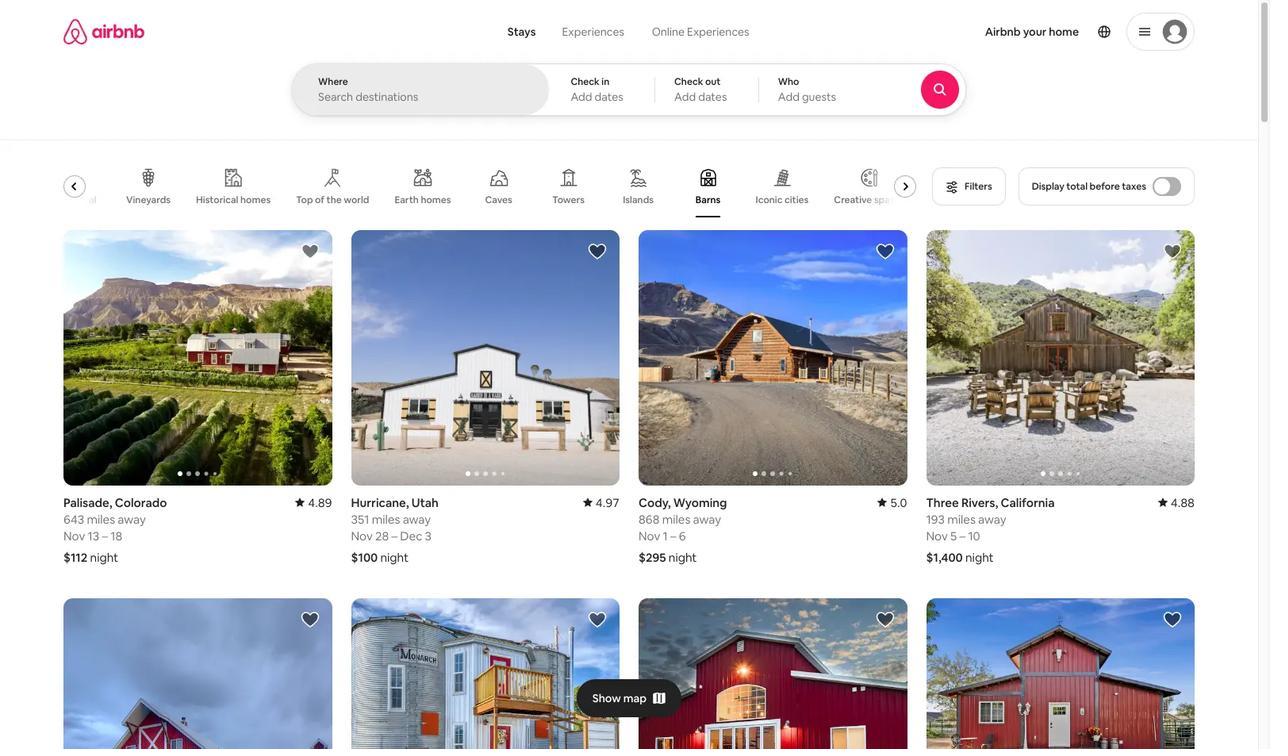 Task type: vqa. For each thing, say whether or not it's contained in the screenshot.
$535
no



Task type: locate. For each thing, give the bounding box(es) containing it.
0 horizontal spatial homes
[[240, 193, 271, 206]]

– inside palisade, colorado 643 miles away nov 13 – 18 $112 night
[[102, 528, 108, 543]]

earth
[[395, 194, 419, 206]]

away down colorado
[[118, 511, 146, 527]]

display total before taxes button
[[1019, 167, 1195, 206]]

$100
[[351, 550, 378, 565]]

dates
[[595, 90, 623, 104], [698, 90, 727, 104]]

2 check from the left
[[674, 75, 703, 88]]

group
[[56, 156, 923, 217], [63, 230, 332, 485], [351, 230, 620, 485], [639, 230, 907, 485], [926, 230, 1195, 485], [63, 598, 332, 749], [351, 598, 620, 749], [639, 598, 907, 749], [926, 598, 1195, 749]]

– for 6
[[671, 528, 677, 543]]

away for 868 miles away
[[693, 511, 721, 527]]

night inside palisade, colorado 643 miles away nov 13 – 18 $112 night
[[90, 550, 118, 565]]

miles up 5
[[948, 511, 976, 527]]

night down the 6
[[669, 550, 697, 565]]

homes right historical
[[240, 193, 271, 206]]

towers
[[552, 194, 585, 206]]

show
[[593, 691, 621, 705]]

check inside check out add dates
[[674, 75, 703, 88]]

homes right earth
[[421, 194, 451, 206]]

6
[[679, 528, 686, 543]]

away up dec
[[403, 511, 431, 527]]

away inside hurricane, utah 351 miles away nov 28 – dec 3 $100 night
[[403, 511, 431, 527]]

add inside "who add guests"
[[778, 90, 800, 104]]

add to wishlist: meridian, idaho image
[[1163, 610, 1182, 629]]

cody, wyoming 868 miles away nov 1 – 6 $295 night
[[639, 495, 727, 565]]

4 – from the left
[[960, 528, 966, 543]]

0 horizontal spatial check
[[571, 75, 600, 88]]

3 add from the left
[[778, 90, 800, 104]]

nov inside three rivers, california 193 miles away nov 5 – 10 $1,400 night
[[926, 528, 948, 543]]

nov inside palisade, colorado 643 miles away nov 13 – 18 $112 night
[[63, 528, 85, 543]]

Where field
[[318, 90, 526, 104]]

night inside three rivers, california 193 miles away nov 5 – 10 $1,400 night
[[966, 550, 994, 565]]

1 night from the left
[[90, 550, 118, 565]]

world
[[344, 194, 369, 206]]

your
[[1023, 25, 1047, 39]]

online experiences link
[[638, 16, 763, 48]]

add down the who
[[778, 90, 800, 104]]

1 horizontal spatial homes
[[421, 194, 451, 206]]

3 – from the left
[[671, 528, 677, 543]]

4.89
[[308, 495, 332, 510]]

airbnb your home
[[985, 25, 1079, 39]]

– right 1
[[671, 528, 677, 543]]

guests
[[802, 90, 836, 104]]

california
[[1001, 495, 1055, 510]]

before
[[1090, 180, 1120, 193]]

2 miles from the left
[[372, 511, 400, 527]]

check left out
[[674, 75, 703, 88]]

dec
[[400, 528, 422, 543]]

away
[[118, 511, 146, 527], [403, 511, 431, 527], [693, 511, 721, 527], [978, 511, 1007, 527]]

nov
[[63, 528, 85, 543], [351, 528, 373, 543], [639, 528, 660, 543], [926, 528, 948, 543]]

add inside check out add dates
[[674, 90, 696, 104]]

away inside three rivers, california 193 miles away nov 5 – 10 $1,400 night
[[978, 511, 1007, 527]]

colorado
[[115, 495, 167, 510]]

–
[[102, 528, 108, 543], [392, 528, 398, 543], [671, 528, 677, 543], [960, 528, 966, 543]]

creative spaces
[[834, 194, 906, 206]]

away down wyoming
[[693, 511, 721, 527]]

night inside hurricane, utah 351 miles away nov 28 – dec 3 $100 night
[[380, 550, 409, 565]]

away down "rivers,"
[[978, 511, 1007, 527]]

top of the world
[[296, 194, 369, 206]]

2 horizontal spatial add
[[778, 90, 800, 104]]

add inside check in add dates
[[571, 90, 592, 104]]

night
[[90, 550, 118, 565], [380, 550, 409, 565], [669, 550, 697, 565], [966, 550, 994, 565]]

cody,
[[639, 495, 671, 510]]

10
[[968, 528, 980, 543]]

historical homes
[[196, 193, 271, 206]]

3 night from the left
[[669, 550, 697, 565]]

868
[[639, 511, 660, 527]]

2 dates from the left
[[698, 90, 727, 104]]

nov for 351
[[351, 528, 373, 543]]

nov for 643
[[63, 528, 85, 543]]

None search field
[[292, 0, 1010, 116]]

2 experiences from the left
[[687, 25, 749, 39]]

3 away from the left
[[693, 511, 721, 527]]

add to wishlist: ashton, idaho image
[[300, 610, 319, 629]]

add down experiences button
[[571, 90, 592, 104]]

– for 18
[[102, 528, 108, 543]]

display
[[1032, 180, 1065, 193]]

1 – from the left
[[102, 528, 108, 543]]

nov for 868
[[639, 528, 660, 543]]

1 miles from the left
[[87, 511, 115, 527]]

– inside 'cody, wyoming 868 miles away nov 1 – 6 $295 night'
[[671, 528, 677, 543]]

4 night from the left
[[966, 550, 994, 565]]

barns
[[696, 194, 721, 206]]

1 horizontal spatial check
[[674, 75, 703, 88]]

away inside palisade, colorado 643 miles away nov 13 – 18 $112 night
[[118, 511, 146, 527]]

filters button
[[932, 167, 1006, 206]]

4 away from the left
[[978, 511, 1007, 527]]

1 nov from the left
[[63, 528, 85, 543]]

dates down the in
[[595, 90, 623, 104]]

5
[[951, 528, 957, 543]]

nov inside hurricane, utah 351 miles away nov 28 – dec 3 $100 night
[[351, 528, 373, 543]]

2 – from the left
[[392, 528, 398, 543]]

profile element
[[788, 0, 1195, 63]]

nov inside 'cody, wyoming 868 miles away nov 1 – 6 $295 night'
[[639, 528, 660, 543]]

– inside three rivers, california 193 miles away nov 5 – 10 $1,400 night
[[960, 528, 966, 543]]

experiences up the in
[[562, 25, 624, 39]]

miles up the "13"
[[87, 511, 115, 527]]

dates inside check in add dates
[[595, 90, 623, 104]]

2 nov from the left
[[351, 528, 373, 543]]

add to wishlist: three rivers, california image
[[1163, 242, 1182, 261]]

miles inside 'cody, wyoming 868 miles away nov 1 – 6 $295 night'
[[662, 511, 691, 527]]

0 horizontal spatial add
[[571, 90, 592, 104]]

1 experiences from the left
[[562, 25, 624, 39]]

experiences right online
[[687, 25, 749, 39]]

1 horizontal spatial experiences
[[687, 25, 749, 39]]

0 horizontal spatial experiences
[[562, 25, 624, 39]]

night down 10
[[966, 550, 994, 565]]

check for check in add dates
[[571, 75, 600, 88]]

dates down out
[[698, 90, 727, 104]]

miles up 28 at bottom
[[372, 511, 400, 527]]

taxes
[[1122, 180, 1147, 193]]

0 horizontal spatial dates
[[595, 90, 623, 104]]

homes
[[240, 193, 271, 206], [421, 194, 451, 206]]

utah
[[412, 495, 439, 510]]

18
[[111, 528, 122, 543]]

nov down 351
[[351, 528, 373, 543]]

add down online experiences
[[674, 90, 696, 104]]

1 away from the left
[[118, 511, 146, 527]]

2 away from the left
[[403, 511, 431, 527]]

wyoming
[[674, 495, 727, 510]]

2 add from the left
[[674, 90, 696, 104]]

miles inside palisade, colorado 643 miles away nov 13 – 18 $112 night
[[87, 511, 115, 527]]

airbnb
[[985, 25, 1021, 39]]

3 nov from the left
[[639, 528, 660, 543]]

experiences inside "online experiences" link
[[687, 25, 749, 39]]

historical
[[196, 193, 238, 206]]

who add guests
[[778, 75, 836, 104]]

1 add from the left
[[571, 90, 592, 104]]

check
[[571, 75, 600, 88], [674, 75, 703, 88]]

check left the in
[[571, 75, 600, 88]]

the
[[327, 194, 342, 206]]

– right 28 at bottom
[[392, 528, 398, 543]]

add
[[571, 90, 592, 104], [674, 90, 696, 104], [778, 90, 800, 104]]

1 horizontal spatial dates
[[698, 90, 727, 104]]

4 miles from the left
[[948, 511, 976, 527]]

643
[[63, 511, 84, 527]]

online experiences
[[652, 25, 749, 39]]

add to wishlist: cody, wyoming image
[[876, 242, 895, 261]]

nov left 5
[[926, 528, 948, 543]]

night down 28 at bottom
[[380, 550, 409, 565]]

iconic
[[756, 193, 783, 206]]

away for 643 miles away
[[118, 511, 146, 527]]

miles up the 6
[[662, 511, 691, 527]]

1 check from the left
[[571, 75, 600, 88]]

– right the "13"
[[102, 528, 108, 543]]

$112
[[63, 550, 88, 565]]

4 nov from the left
[[926, 528, 948, 543]]

1 horizontal spatial add
[[674, 90, 696, 104]]

spaces
[[874, 194, 906, 206]]

stays
[[508, 25, 536, 39]]

add to wishlist: palisade, colorado image
[[300, 242, 319, 261]]

add to wishlist: corvallis, montana image
[[588, 610, 607, 629]]

where
[[318, 75, 348, 88]]

3 miles from the left
[[662, 511, 691, 527]]

– inside hurricane, utah 351 miles away nov 28 – dec 3 $100 night
[[392, 528, 398, 543]]

nov down '643'
[[63, 528, 85, 543]]

check inside check in add dates
[[571, 75, 600, 88]]

show map
[[593, 691, 647, 705]]

experiences
[[562, 25, 624, 39], [687, 25, 749, 39]]

dates inside check out add dates
[[698, 90, 727, 104]]

2 night from the left
[[380, 550, 409, 565]]

– right 5
[[960, 528, 966, 543]]

193
[[926, 511, 945, 527]]

home
[[1049, 25, 1079, 39]]

night down the "13"
[[90, 550, 118, 565]]

miles inside hurricane, utah 351 miles away nov 28 – dec 3 $100 night
[[372, 511, 400, 527]]

add to wishlist: cedar city, utah image
[[876, 610, 895, 629]]

1 dates from the left
[[595, 90, 623, 104]]

dates for check in add dates
[[595, 90, 623, 104]]

away inside 'cody, wyoming 868 miles away nov 1 – 6 $295 night'
[[693, 511, 721, 527]]

check out add dates
[[674, 75, 727, 104]]

total
[[1067, 180, 1088, 193]]

nov left 1
[[639, 528, 660, 543]]

miles
[[87, 511, 115, 527], [372, 511, 400, 527], [662, 511, 691, 527], [948, 511, 976, 527]]



Task type: describe. For each thing, give the bounding box(es) containing it.
what can we help you find? tab list
[[495, 16, 638, 48]]

cities
[[785, 193, 809, 206]]

miles for 13
[[87, 511, 115, 527]]

add to wishlist: hurricane, utah image
[[588, 242, 607, 261]]

iconic cities
[[756, 193, 809, 206]]

in
[[602, 75, 610, 88]]

stays tab panel
[[292, 63, 1010, 116]]

check for check out add dates
[[674, 75, 703, 88]]

$295
[[639, 550, 666, 565]]

1
[[663, 528, 668, 543]]

hurricane, utah 351 miles away nov 28 – dec 3 $100 night
[[351, 495, 439, 565]]

homes for historical homes
[[240, 193, 271, 206]]

4.97 out of 5 average rating image
[[583, 495, 620, 510]]

airbnb your home link
[[976, 15, 1089, 48]]

night inside 'cody, wyoming 868 miles away nov 1 – 6 $295 night'
[[669, 550, 697, 565]]

three rivers, california 193 miles away nov 5 – 10 $1,400 night
[[926, 495, 1055, 565]]

5.0
[[890, 495, 907, 510]]

28
[[375, 528, 389, 543]]

who
[[778, 75, 799, 88]]

out
[[705, 75, 721, 88]]

add for check in add dates
[[571, 90, 592, 104]]

three
[[926, 495, 959, 510]]

4.97
[[596, 495, 620, 510]]

homes for earth homes
[[421, 194, 451, 206]]

4.88 out of 5 average rating image
[[1158, 495, 1195, 510]]

islands
[[623, 194, 654, 206]]

dates for check out add dates
[[698, 90, 727, 104]]

earth homes
[[395, 194, 451, 206]]

creative
[[834, 194, 872, 206]]

palisade, colorado 643 miles away nov 13 – 18 $112 night
[[63, 495, 167, 565]]

miles for 28
[[372, 511, 400, 527]]

351
[[351, 511, 369, 527]]

experiences inside experiences button
[[562, 25, 624, 39]]

rivers,
[[962, 495, 998, 510]]

– for dec
[[392, 528, 398, 543]]

experiences button
[[549, 16, 638, 48]]

show map button
[[577, 679, 682, 717]]

online
[[652, 25, 685, 39]]

13
[[88, 528, 99, 543]]

of
[[315, 194, 325, 206]]

map
[[624, 691, 647, 705]]

miles for 1
[[662, 511, 691, 527]]

group containing historical homes
[[56, 156, 923, 217]]

5.0 out of 5 average rating image
[[878, 495, 907, 510]]

add for check out add dates
[[674, 90, 696, 104]]

none search field containing stays
[[292, 0, 1010, 116]]

filters
[[965, 180, 992, 193]]

away for 351 miles away
[[403, 511, 431, 527]]

caves
[[485, 194, 512, 206]]

palisade,
[[63, 495, 112, 510]]

4.89 out of 5 average rating image
[[295, 495, 332, 510]]

3
[[425, 528, 432, 543]]

tropical
[[61, 194, 97, 206]]

top
[[296, 194, 313, 206]]

hurricane,
[[351, 495, 409, 510]]

miles inside three rivers, california 193 miles away nov 5 – 10 $1,400 night
[[948, 511, 976, 527]]

4.88
[[1171, 495, 1195, 510]]

stays button
[[495, 16, 549, 48]]

check in add dates
[[571, 75, 623, 104]]

$1,400
[[926, 550, 963, 565]]

display total before taxes
[[1032, 180, 1147, 193]]

vineyards
[[126, 194, 171, 206]]



